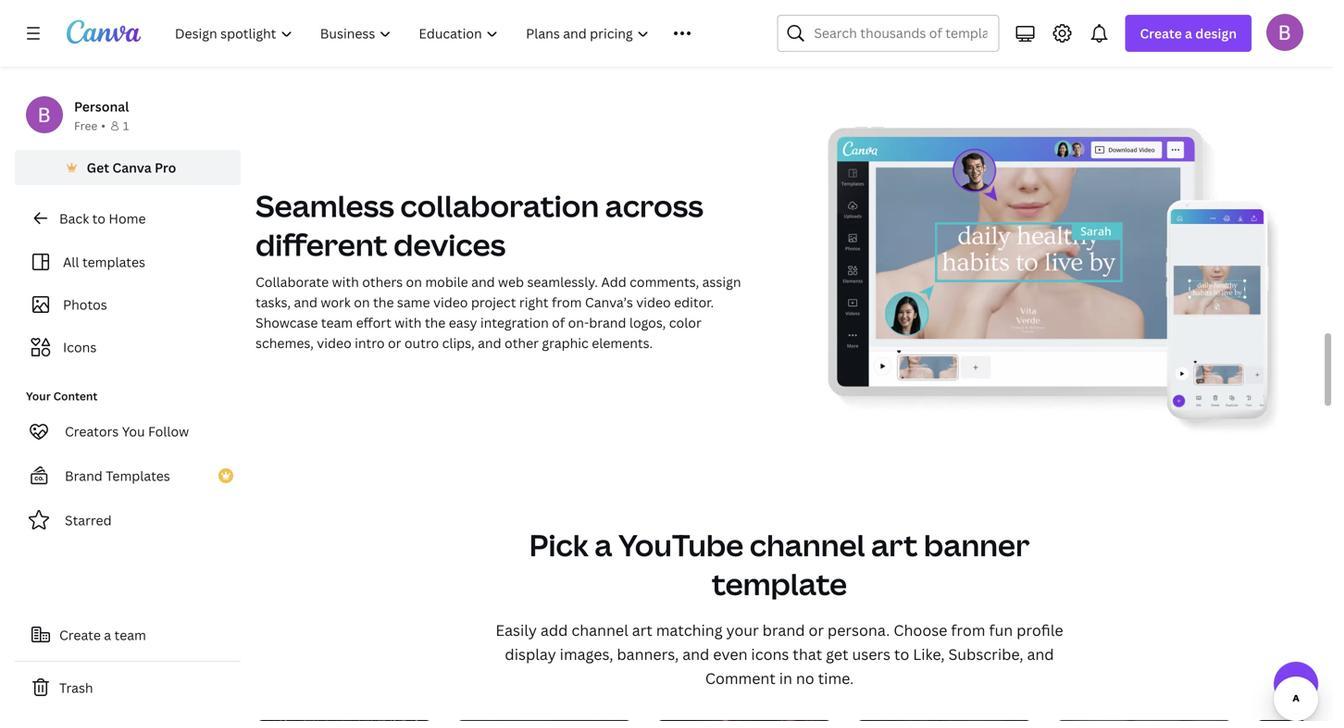 Task type: vqa. For each thing, say whether or not it's contained in the screenshot.
brand to the right
yes



Task type: describe. For each thing, give the bounding box(es) containing it.
brand inside easily add channel art matching your brand or persona. choose from fun profile display images, banners, and even icons that get users to like, subscribe, and comment in no time.
[[763, 621, 805, 640]]

all
[[63, 253, 79, 271]]

different
[[256, 224, 388, 265]]

collaborate
[[256, 273, 329, 291]]

logos,
[[630, 314, 666, 331]]

easily add channel art matching your brand or persona. choose from fun profile display images, banners, and even icons that get users to like, subscribe, and comment in no time.
[[496, 621, 1064, 689]]

on-
[[568, 314, 589, 331]]

no
[[796, 669, 815, 689]]

display
[[505, 645, 556, 665]]

across
[[605, 186, 704, 226]]

photos
[[63, 296, 107, 313]]

your
[[26, 388, 51, 404]]

create for create a design
[[1140, 25, 1182, 42]]

back to home
[[59, 210, 146, 227]]

Search search field
[[814, 16, 987, 51]]

get
[[87, 159, 109, 176]]

and down collaborate
[[294, 293, 318, 311]]

follow
[[148, 423, 189, 440]]

brand templates
[[65, 467, 170, 485]]

or inside seamless collaboration across different devices collaborate with others on mobile and web seamlessly. add comments, assign tasks, and work on the same video project right from canva's video editor. showcase team effort with the easy integration of on-brand logos, color schemes, video intro or outro clips, and other graphic elements.
[[388, 334, 401, 352]]

color
[[669, 314, 702, 331]]

and up the project
[[471, 273, 495, 291]]

even
[[713, 645, 748, 665]]

get canva pro button
[[15, 150, 241, 185]]

project
[[471, 293, 516, 311]]

intro
[[355, 334, 385, 352]]

create a design
[[1140, 25, 1237, 42]]

icons link
[[26, 330, 230, 365]]

editor.
[[674, 293, 714, 311]]

and down profile
[[1027, 645, 1054, 665]]

create a team
[[59, 626, 146, 644]]

integration
[[480, 314, 549, 331]]

1 horizontal spatial with
[[395, 314, 422, 331]]

1 horizontal spatial the
[[425, 314, 446, 331]]

art inside the pick a youtube channel art banner template
[[871, 525, 918, 565]]

work
[[321, 293, 351, 311]]

collaboration
[[400, 186, 599, 226]]

brand
[[65, 467, 103, 485]]

right
[[519, 293, 549, 311]]

mobile
[[425, 273, 468, 291]]

clips,
[[442, 334, 475, 352]]

like,
[[913, 645, 945, 665]]

devices
[[394, 224, 506, 265]]

pick
[[529, 525, 589, 565]]

comments,
[[630, 273, 699, 291]]

graphic
[[542, 334, 589, 352]]

channel inside the pick a youtube channel art banner template
[[750, 525, 865, 565]]

comment
[[705, 669, 776, 689]]

content
[[53, 388, 98, 404]]

team inside seamless collaboration across different devices collaborate with others on mobile and web seamlessly. add comments, assign tasks, and work on the same video project right from canva's video editor. showcase team effort with the easy integration of on-brand logos, color schemes, video intro or outro clips, and other graphic elements.
[[321, 314, 353, 331]]

pick a youtube channel art banner template
[[529, 525, 1030, 604]]

all templates
[[63, 253, 145, 271]]

trash link
[[15, 669, 241, 707]]

seamless collaboration across different devices collaborate with others on mobile and web seamlessly. add comments, assign tasks, and work on the same video project right from canva's video editor. showcase team effort with the easy integration of on-brand logos, color schemes, video intro or outro clips, and other graphic elements.
[[256, 186, 741, 352]]

get canva pro
[[87, 159, 176, 176]]

and down matching
[[683, 645, 710, 665]]

icons
[[63, 338, 97, 356]]

canva
[[112, 159, 152, 176]]

you
[[122, 423, 145, 440]]

photos link
[[26, 287, 230, 322]]

showcase
[[256, 314, 318, 331]]

0 horizontal spatial to
[[92, 210, 106, 227]]

creators
[[65, 423, 119, 440]]

canva's
[[585, 293, 633, 311]]

free •
[[74, 118, 105, 133]]

easily
[[496, 621, 537, 640]]

back
[[59, 210, 89, 227]]

brand templates link
[[15, 457, 241, 494]]

fun
[[989, 621, 1013, 640]]

users
[[852, 645, 891, 665]]

0 vertical spatial with
[[332, 273, 359, 291]]

youtube
[[618, 525, 744, 565]]

all templates link
[[26, 244, 230, 280]]

and right "clips,"
[[478, 334, 502, 352]]

of
[[552, 314, 565, 331]]

your content
[[26, 388, 98, 404]]

profile
[[1017, 621, 1064, 640]]

in
[[779, 669, 793, 689]]

personal
[[74, 98, 129, 115]]

add
[[601, 273, 627, 291]]

creators you follow link
[[15, 413, 241, 450]]



Task type: locate. For each thing, give the bounding box(es) containing it.
video left intro at the top of page
[[317, 334, 352, 352]]

elements.
[[592, 334, 653, 352]]

art up banners,
[[632, 621, 653, 640]]

a for team
[[104, 626, 111, 644]]

from
[[552, 293, 582, 311], [951, 621, 986, 640]]

create left design
[[1140, 25, 1182, 42]]

or right intro at the top of page
[[388, 334, 401, 352]]

create a design button
[[1125, 15, 1252, 52]]

the
[[373, 293, 394, 311], [425, 314, 446, 331]]

with down same
[[395, 314, 422, 331]]

1 horizontal spatial on
[[406, 273, 422, 291]]

0 vertical spatial brand
[[589, 314, 626, 331]]

bob builder image
[[1267, 14, 1304, 51]]

get
[[826, 645, 849, 665]]

matching
[[656, 621, 723, 640]]

1 vertical spatial art
[[632, 621, 653, 640]]

0 horizontal spatial on
[[354, 293, 370, 311]]

0 horizontal spatial with
[[332, 273, 359, 291]]

1 vertical spatial or
[[809, 621, 824, 640]]

template
[[712, 564, 847, 604]]

that
[[793, 645, 822, 665]]

create for create a team
[[59, 626, 101, 644]]

images,
[[560, 645, 613, 665]]

1 horizontal spatial create
[[1140, 25, 1182, 42]]

1 horizontal spatial channel
[[750, 525, 865, 565]]

team inside button
[[114, 626, 146, 644]]

0 horizontal spatial video
[[317, 334, 352, 352]]

0 vertical spatial on
[[406, 273, 422, 291]]

1 horizontal spatial from
[[951, 621, 986, 640]]

or up that
[[809, 621, 824, 640]]

art inside easily add channel art matching your brand or persona. choose from fun profile display images, banners, and even icons that get users to like, subscribe, and comment in no time.
[[632, 621, 653, 640]]

tasks,
[[256, 293, 291, 311]]

banners,
[[617, 645, 679, 665]]

back to home link
[[15, 200, 241, 237]]

seamlessly.
[[527, 273, 598, 291]]

None search field
[[777, 15, 999, 52]]

with up work
[[332, 273, 359, 291]]

design
[[1196, 25, 1237, 42]]

seamless collaboration across different devices image
[[809, 102, 1304, 437]]

assign
[[702, 273, 741, 291]]

1 vertical spatial on
[[354, 293, 370, 311]]

to left 'like,'
[[894, 645, 910, 665]]

art left banner
[[871, 525, 918, 565]]

a for youtube
[[595, 525, 612, 565]]

your
[[726, 621, 759, 640]]

from down 'seamlessly.'
[[552, 293, 582, 311]]

2 horizontal spatial a
[[1185, 25, 1193, 42]]

from up subscribe,
[[951, 621, 986, 640]]

a left design
[[1185, 25, 1193, 42]]

the down others
[[373, 293, 394, 311]]

video up logos,
[[636, 293, 671, 311]]

top level navigation element
[[163, 15, 733, 52], [163, 15, 733, 52]]

create inside dropdown button
[[1140, 25, 1182, 42]]

a up trash link
[[104, 626, 111, 644]]

to inside easily add channel art matching your brand or persona. choose from fun profile display images, banners, and even icons that get users to like, subscribe, and comment in no time.
[[894, 645, 910, 665]]

effort
[[356, 314, 392, 331]]

create up trash
[[59, 626, 101, 644]]

add
[[541, 621, 568, 640]]

1 horizontal spatial or
[[809, 621, 824, 640]]

0 vertical spatial from
[[552, 293, 582, 311]]

time.
[[818, 669, 854, 689]]

outro
[[405, 334, 439, 352]]

brand inside seamless collaboration across different devices collaborate with others on mobile and web seamlessly. add comments, assign tasks, and work on the same video project right from canva's video editor. showcase team effort with the easy integration of on-brand logos, color schemes, video intro or outro clips, and other graphic elements.
[[589, 314, 626, 331]]

the up outro
[[425, 314, 446, 331]]

1 vertical spatial the
[[425, 314, 446, 331]]

team up trash link
[[114, 626, 146, 644]]

a right pick
[[595, 525, 612, 565]]

to right "back"
[[92, 210, 106, 227]]

seamless
[[256, 186, 394, 226]]

trash
[[59, 679, 93, 697]]

channel inside easily add channel art matching your brand or persona. choose from fun profile display images, banners, and even icons that get users to like, subscribe, and comment in no time.
[[572, 621, 629, 640]]

channel
[[750, 525, 865, 565], [572, 621, 629, 640]]

1 horizontal spatial brand
[[763, 621, 805, 640]]

1 horizontal spatial a
[[595, 525, 612, 565]]

choose
[[894, 621, 948, 640]]

2 horizontal spatial video
[[636, 293, 671, 311]]

0 vertical spatial to
[[92, 210, 106, 227]]

1 horizontal spatial art
[[871, 525, 918, 565]]

on up effort
[[354, 293, 370, 311]]

1 horizontal spatial to
[[894, 645, 910, 665]]

free
[[74, 118, 97, 133]]

create inside button
[[59, 626, 101, 644]]

1 vertical spatial to
[[894, 645, 910, 665]]

subscribe,
[[949, 645, 1024, 665]]

1 horizontal spatial team
[[321, 314, 353, 331]]

0 vertical spatial channel
[[750, 525, 865, 565]]

home
[[109, 210, 146, 227]]

1
[[123, 118, 129, 133]]

and
[[471, 273, 495, 291], [294, 293, 318, 311], [478, 334, 502, 352], [683, 645, 710, 665], [1027, 645, 1054, 665]]

0 horizontal spatial a
[[104, 626, 111, 644]]

0 vertical spatial the
[[373, 293, 394, 311]]

create
[[1140, 25, 1182, 42], [59, 626, 101, 644]]

team
[[321, 314, 353, 331], [114, 626, 146, 644]]

0 horizontal spatial create
[[59, 626, 101, 644]]

a for design
[[1185, 25, 1193, 42]]

same
[[397, 293, 430, 311]]

1 vertical spatial brand
[[763, 621, 805, 640]]

brand down canva's
[[589, 314, 626, 331]]

or inside easily add channel art matching your brand or persona. choose from fun profile display images, banners, and even icons that get users to like, subscribe, and comment in no time.
[[809, 621, 824, 640]]

persona.
[[828, 621, 890, 640]]

or
[[388, 334, 401, 352], [809, 621, 824, 640]]

on up same
[[406, 273, 422, 291]]

from inside seamless collaboration across different devices collaborate with others on mobile and web seamlessly. add comments, assign tasks, and work on the same video project right from canva's video editor. showcase team effort with the easy integration of on-brand logos, color schemes, video intro or outro clips, and other graphic elements.
[[552, 293, 582, 311]]

a inside button
[[104, 626, 111, 644]]

•
[[101, 118, 105, 133]]

others
[[362, 273, 403, 291]]

to
[[92, 210, 106, 227], [894, 645, 910, 665]]

0 horizontal spatial channel
[[572, 621, 629, 640]]

templates
[[106, 467, 170, 485]]

create a team button
[[15, 617, 241, 654]]

1 vertical spatial from
[[951, 621, 986, 640]]

creators you follow
[[65, 423, 189, 440]]

a inside dropdown button
[[1185, 25, 1193, 42]]

1 vertical spatial a
[[595, 525, 612, 565]]

video down mobile
[[433, 293, 468, 311]]

1 vertical spatial channel
[[572, 621, 629, 640]]

0 horizontal spatial team
[[114, 626, 146, 644]]

0 vertical spatial art
[[871, 525, 918, 565]]

1 vertical spatial create
[[59, 626, 101, 644]]

templates
[[82, 253, 145, 271]]

a
[[1185, 25, 1193, 42], [595, 525, 612, 565], [104, 626, 111, 644]]

2 vertical spatial a
[[104, 626, 111, 644]]

banner
[[924, 525, 1030, 565]]

0 horizontal spatial art
[[632, 621, 653, 640]]

other
[[505, 334, 539, 352]]

0 vertical spatial a
[[1185, 25, 1193, 42]]

1 vertical spatial team
[[114, 626, 146, 644]]

a inside the pick a youtube channel art banner template
[[595, 525, 612, 565]]

1 vertical spatial with
[[395, 314, 422, 331]]

0 horizontal spatial from
[[552, 293, 582, 311]]

brand up icons
[[763, 621, 805, 640]]

icons
[[751, 645, 789, 665]]

starred link
[[15, 502, 241, 539]]

0 vertical spatial create
[[1140, 25, 1182, 42]]

team down work
[[321, 314, 353, 331]]

pro
[[155, 159, 176, 176]]

on
[[406, 273, 422, 291], [354, 293, 370, 311]]

brand
[[589, 314, 626, 331], [763, 621, 805, 640]]

0 horizontal spatial the
[[373, 293, 394, 311]]

1 horizontal spatial video
[[433, 293, 468, 311]]

from inside easily add channel art matching your brand or persona. choose from fun profile display images, banners, and even icons that get users to like, subscribe, and comment in no time.
[[951, 621, 986, 640]]

0 vertical spatial team
[[321, 314, 353, 331]]

0 horizontal spatial brand
[[589, 314, 626, 331]]

0 horizontal spatial or
[[388, 334, 401, 352]]

starred
[[65, 512, 112, 529]]

0 vertical spatial or
[[388, 334, 401, 352]]

schemes,
[[256, 334, 314, 352]]

video
[[433, 293, 468, 311], [636, 293, 671, 311], [317, 334, 352, 352]]

easy
[[449, 314, 477, 331]]



